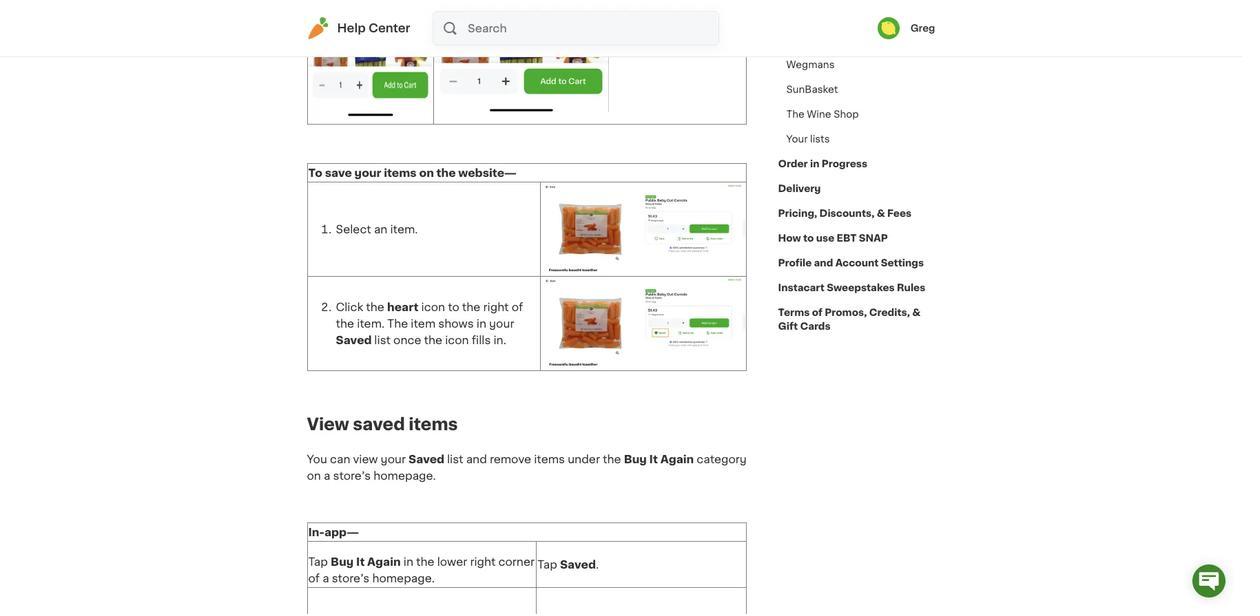 Task type: vqa. For each thing, say whether or not it's contained in the screenshot.
rightmost "to"
yes



Task type: describe. For each thing, give the bounding box(es) containing it.
of inside the in the lower right corner of a store's homepage.
[[308, 573, 320, 584]]

orders for prescription orders — wegmans
[[848, 46, 879, 56]]

how to use ebt snap
[[778, 234, 888, 243]]

click
[[336, 302, 363, 313]]

in inside icon to the right of the item. the item shows in your saved list once the icon fills in.
[[477, 318, 487, 329]]

prescription orders — costco link
[[778, 0, 936, 39]]

store's inside the in the lower right corner of a store's homepage.
[[332, 573, 370, 584]]

credits,
[[870, 308, 910, 318]]

pricing, discounts, & fees link
[[778, 201, 912, 226]]

use
[[816, 234, 835, 243]]

view
[[353, 454, 378, 465]]

instacart sweepstakes rules
[[778, 283, 926, 293]]

0 vertical spatial your
[[355, 167, 381, 178]]

delivery link
[[778, 176, 821, 201]]

save
[[325, 167, 352, 178]]

greg
[[911, 23, 936, 33]]

cards
[[800, 322, 831, 331]]

orders for prescription orders — costco
[[848, 8, 879, 17]]

in the lower right corner of a store's homepage.
[[308, 557, 535, 584]]

the up shows
[[462, 302, 481, 313]]

fills
[[472, 335, 491, 346]]

lower
[[437, 557, 467, 568]]

shop
[[834, 110, 859, 119]]

view saved items
[[307, 417, 458, 433]]

prescription orders — costco
[[787, 8, 893, 31]]

to for how
[[804, 234, 814, 243]]

saved
[[353, 417, 405, 433]]

1 vertical spatial it
[[356, 557, 365, 568]]

category on a store's homepage.
[[307, 454, 747, 481]]

1 vertical spatial items
[[409, 417, 458, 433]]

lists
[[811, 134, 830, 144]]

pricing, discounts, & fees
[[778, 209, 912, 218]]

1 horizontal spatial list
[[447, 454, 464, 465]]

how to use ebt snap link
[[778, 226, 888, 251]]

your
[[787, 134, 808, 144]]

1 horizontal spatial buy
[[624, 454, 647, 465]]

sweepstakes
[[827, 283, 895, 293]]

an
[[374, 224, 388, 235]]

delivery
[[778, 184, 821, 194]]

select an item.
[[336, 224, 418, 235]]

help center
[[337, 23, 410, 34]]

the wine shop
[[787, 110, 859, 119]]

order in progress link
[[778, 152, 868, 176]]

tap buy it again
[[308, 557, 401, 568]]

discounts,
[[820, 209, 875, 218]]

heart
[[387, 302, 419, 313]]

center
[[369, 23, 410, 34]]

homepage. inside the in the lower right corner of a store's homepage.
[[372, 573, 435, 584]]

saved inside icon to the right of the item. the item shows in your saved list once the icon fills in.
[[336, 335, 372, 346]]

instacart sweepstakes rules link
[[778, 276, 926, 300]]

to for icon
[[448, 302, 460, 313]]

help
[[337, 23, 366, 34]]

order
[[778, 159, 808, 169]]

sunbasket
[[787, 85, 838, 94]]

prescription orders — wegmans
[[787, 46, 893, 70]]

app—
[[325, 527, 359, 538]]

1 vertical spatial saved
[[409, 454, 445, 465]]

ebt
[[837, 234, 857, 243]]

0 vertical spatial icon
[[421, 302, 445, 313]]

instacart image
[[307, 17, 329, 39]]

to
[[308, 167, 323, 178]]

wegmans
[[787, 60, 835, 70]]

under
[[568, 454, 600, 465]]

terms of promos, credits, & gift cards
[[778, 308, 921, 331]]

fees
[[888, 209, 912, 218]]

your lists
[[787, 134, 830, 144]]

can
[[330, 454, 350, 465]]

the right click
[[366, 302, 385, 313]]

in-
[[308, 527, 325, 538]]

a inside the in the lower right corner of a store's homepage.
[[323, 573, 329, 584]]

.
[[596, 559, 599, 570]]

terms of promos, credits, & gift cards link
[[778, 300, 936, 339]]

0 vertical spatial &
[[877, 209, 885, 218]]

the down click
[[336, 318, 354, 329]]

sunbasket link
[[778, 77, 847, 102]]

tap for tap buy it again
[[308, 557, 328, 568]]

once
[[394, 335, 421, 346]]

item. inside icon to the right of the item. the item shows in your saved list once the icon fills in.
[[357, 318, 385, 329]]

snap
[[859, 234, 888, 243]]

— for prescription orders — wegmans
[[882, 46, 893, 56]]

the wine shop link
[[778, 102, 867, 127]]



Task type: locate. For each thing, give the bounding box(es) containing it.
again left the lower
[[367, 557, 401, 568]]

1 vertical spatial store's
[[332, 573, 370, 584]]

2 horizontal spatial in
[[810, 159, 820, 169]]

homepage. inside category on a store's homepage.
[[374, 470, 436, 481]]

homepage.
[[374, 470, 436, 481], [372, 573, 435, 584]]

& left fees
[[877, 209, 885, 218]]

1 prescription from the top
[[787, 8, 845, 17]]

1 horizontal spatial tap
[[538, 559, 557, 570]]

item.
[[390, 224, 418, 235], [357, 318, 385, 329]]

icon to the right of the item. the item shows in your saved list once the icon fills in.
[[336, 302, 523, 346]]

on left website—
[[419, 167, 434, 178]]

to
[[804, 234, 814, 243], [448, 302, 460, 313]]

—
[[882, 8, 893, 17], [882, 46, 893, 56]]

1 vertical spatial a
[[323, 573, 329, 584]]

prescription inside prescription orders — costco
[[787, 8, 845, 17]]

corner
[[499, 557, 535, 568]]

0 vertical spatial in
[[810, 159, 820, 169]]

profile
[[778, 258, 812, 268]]

website—
[[459, 167, 517, 178]]

0 horizontal spatial it
[[356, 557, 365, 568]]

in
[[810, 159, 820, 169], [477, 318, 487, 329], [404, 557, 413, 568]]

you
[[307, 454, 327, 465]]

in-app—
[[308, 527, 359, 538]]

right
[[483, 302, 509, 313], [470, 557, 496, 568]]

on
[[419, 167, 434, 178], [307, 470, 321, 481]]

settings
[[881, 258, 924, 268]]

1 vertical spatial and
[[466, 454, 487, 465]]

1 horizontal spatial of
[[512, 302, 523, 313]]

again left category
[[661, 454, 694, 465]]

prescription inside prescription orders — wegmans
[[787, 46, 845, 56]]

orders inside prescription orders — costco
[[848, 8, 879, 17]]

the left 'wine'
[[787, 110, 805, 119]]

icon
[[421, 302, 445, 313], [445, 335, 469, 346]]

the inside the in the lower right corner of a store's homepage.
[[416, 557, 435, 568]]

the left website—
[[437, 167, 456, 178]]

2 orders from the top
[[848, 46, 879, 56]]

& inside terms of promos, credits, & gift cards
[[913, 308, 921, 318]]

items up an
[[384, 167, 417, 178]]

list left remove
[[447, 454, 464, 465]]

1 horizontal spatial saved
[[409, 454, 445, 465]]

store's inside category on a store's homepage.
[[333, 470, 371, 481]]

to save your items on the website—
[[308, 167, 517, 178]]

in up fills
[[477, 318, 487, 329]]

1 horizontal spatial &
[[913, 308, 921, 318]]

how
[[778, 234, 801, 243]]

and left remove
[[466, 454, 487, 465]]

tap down in-
[[308, 557, 328, 568]]

order in progress
[[778, 159, 868, 169]]

0 vertical spatial on
[[419, 167, 434, 178]]

tap for tap saved .
[[538, 559, 557, 570]]

1 horizontal spatial the
[[787, 110, 805, 119]]

user avatar image
[[878, 17, 900, 39]]

1 vertical spatial —
[[882, 46, 893, 56]]

again
[[661, 454, 694, 465], [367, 557, 401, 568]]

0 horizontal spatial &
[[877, 209, 885, 218]]

items right saved
[[409, 417, 458, 433]]

pricing,
[[778, 209, 818, 218]]

profile and account settings link
[[778, 251, 924, 276]]

to left use
[[804, 234, 814, 243]]

2 — from the top
[[882, 46, 893, 56]]

homepage. down view
[[374, 470, 436, 481]]

0 vertical spatial buy
[[624, 454, 647, 465]]

a inside category on a store's homepage.
[[324, 470, 330, 481]]

— inside prescription orders — wegmans
[[882, 46, 893, 56]]

greg link
[[878, 17, 936, 39]]

1 vertical spatial homepage.
[[372, 573, 435, 584]]

0 horizontal spatial to
[[448, 302, 460, 313]]

0 horizontal spatial in
[[404, 557, 413, 568]]

your up in.
[[489, 318, 514, 329]]

1 vertical spatial the
[[388, 318, 408, 329]]

a down tap buy it again
[[323, 573, 329, 584]]

tap saved .
[[538, 559, 599, 570]]

orders up prescription orders — wegmans link
[[848, 8, 879, 17]]

1 vertical spatial icon
[[445, 335, 469, 346]]

your lists link
[[778, 127, 838, 152]]

icon up item
[[421, 302, 445, 313]]

list inside icon to the right of the item. the item shows in your saved list once the icon fills in.
[[374, 335, 391, 346]]

prescription up costco on the right top of the page
[[787, 8, 845, 17]]

click the heart
[[336, 302, 419, 313]]

1 vertical spatial on
[[307, 470, 321, 481]]

0 vertical spatial the
[[787, 110, 805, 119]]

store's down tap buy it again
[[332, 573, 370, 584]]

a down you
[[324, 470, 330, 481]]

buy right under
[[624, 454, 647, 465]]

0 vertical spatial list
[[374, 335, 391, 346]]

of
[[512, 302, 523, 313], [812, 308, 823, 318], [308, 573, 320, 584]]

your right save
[[355, 167, 381, 178]]

remove
[[490, 454, 531, 465]]

homepage. down tap buy it again
[[372, 573, 435, 584]]

terms
[[778, 308, 810, 318]]

right right the lower
[[470, 557, 496, 568]]

your
[[355, 167, 381, 178], [489, 318, 514, 329], [381, 454, 406, 465]]

to inside icon to the right of the item. the item shows in your saved list once the icon fills in.
[[448, 302, 460, 313]]

in.
[[494, 335, 506, 346]]

0 vertical spatial it
[[650, 454, 658, 465]]

select
[[336, 224, 371, 235]]

0 vertical spatial to
[[804, 234, 814, 243]]

saved
[[336, 335, 372, 346], [409, 454, 445, 465], [560, 559, 596, 570]]

0 vertical spatial homepage.
[[374, 470, 436, 481]]

costco
[[787, 21, 822, 31]]

account
[[836, 258, 879, 268]]

1 vertical spatial list
[[447, 454, 464, 465]]

right for of
[[483, 302, 509, 313]]

category
[[697, 454, 747, 465]]

0 horizontal spatial saved
[[336, 335, 372, 346]]

item
[[411, 318, 436, 329]]

to up shows
[[448, 302, 460, 313]]

you can view your saved list and remove items under the buy it again
[[307, 454, 694, 465]]

and down use
[[814, 258, 833, 268]]

1 horizontal spatial and
[[814, 258, 833, 268]]

in left the lower
[[404, 557, 413, 568]]

prescription up wegmans
[[787, 46, 845, 56]]

prescription for costco
[[787, 8, 845, 17]]

0 vertical spatial orders
[[848, 8, 879, 17]]

1 vertical spatial buy
[[331, 557, 354, 568]]

item. down "click the heart"
[[357, 318, 385, 329]]

right up in.
[[483, 302, 509, 313]]

right inside the in the lower right corner of a store's homepage.
[[470, 557, 496, 568]]

the down item
[[424, 335, 443, 346]]

wine
[[807, 110, 832, 119]]

instacart
[[778, 283, 825, 293]]

right for corner
[[470, 557, 496, 568]]

buy down the app—
[[331, 557, 354, 568]]

rules
[[897, 283, 926, 293]]

2 horizontal spatial saved
[[560, 559, 596, 570]]

help center link
[[307, 17, 410, 39]]

saved down click
[[336, 335, 372, 346]]

promos,
[[825, 308, 867, 318]]

items left under
[[534, 454, 565, 465]]

prescription orders — wegmans link
[[778, 39, 936, 77]]

2 vertical spatial items
[[534, 454, 565, 465]]

and inside "link"
[[814, 258, 833, 268]]

0 vertical spatial a
[[324, 470, 330, 481]]

your inside icon to the right of the item. the item shows in your saved list once the icon fills in.
[[489, 318, 514, 329]]

0 horizontal spatial and
[[466, 454, 487, 465]]

0 vertical spatial store's
[[333, 470, 371, 481]]

in inside the in the lower right corner of a store's homepage.
[[404, 557, 413, 568]]

— inside prescription orders — costco
[[882, 8, 893, 17]]

store's
[[333, 470, 371, 481], [332, 573, 370, 584]]

progress
[[822, 159, 868, 169]]

right inside icon to the right of the item. the item shows in your saved list once the icon fills in.
[[483, 302, 509, 313]]

it left category
[[650, 454, 658, 465]]

& down "rules"
[[913, 308, 921, 318]]

0 horizontal spatial of
[[308, 573, 320, 584]]

1 horizontal spatial on
[[419, 167, 434, 178]]

&
[[877, 209, 885, 218], [913, 308, 921, 318]]

tap
[[308, 557, 328, 568], [538, 559, 557, 570]]

2 prescription from the top
[[787, 46, 845, 56]]

saved down view saved items
[[409, 454, 445, 465]]

0 horizontal spatial list
[[374, 335, 391, 346]]

in right order
[[810, 159, 820, 169]]

the right under
[[603, 454, 621, 465]]

orders down prescription orders — costco link
[[848, 46, 879, 56]]

a
[[324, 470, 330, 481], [323, 573, 329, 584]]

shows
[[439, 318, 474, 329]]

0 horizontal spatial buy
[[331, 557, 354, 568]]

the
[[437, 167, 456, 178], [366, 302, 385, 313], [462, 302, 481, 313], [336, 318, 354, 329], [424, 335, 443, 346], [603, 454, 621, 465], [416, 557, 435, 568]]

the down heart
[[388, 318, 408, 329]]

store's down can
[[333, 470, 371, 481]]

and
[[814, 258, 833, 268], [466, 454, 487, 465]]

the left the lower
[[416, 557, 435, 568]]

orders inside prescription orders — wegmans
[[848, 46, 879, 56]]

1 horizontal spatial item.
[[390, 224, 418, 235]]

prescription for wegmans
[[787, 46, 845, 56]]

— for prescription orders — costco
[[882, 8, 893, 17]]

icon down shows
[[445, 335, 469, 346]]

0 horizontal spatial tap
[[308, 557, 328, 568]]

1 horizontal spatial it
[[650, 454, 658, 465]]

1 horizontal spatial again
[[661, 454, 694, 465]]

saved right corner
[[560, 559, 596, 570]]

0 vertical spatial prescription
[[787, 8, 845, 17]]

items
[[384, 167, 417, 178], [409, 417, 458, 433], [534, 454, 565, 465]]

view
[[307, 417, 349, 433]]

1 vertical spatial orders
[[848, 46, 879, 56]]

0 vertical spatial right
[[483, 302, 509, 313]]

0 horizontal spatial the
[[388, 318, 408, 329]]

gift
[[778, 322, 798, 331]]

your right view
[[381, 454, 406, 465]]

1 vertical spatial prescription
[[787, 46, 845, 56]]

profile and account settings
[[778, 258, 924, 268]]

1 orders from the top
[[848, 8, 879, 17]]

0 vertical spatial saved
[[336, 335, 372, 346]]

0 horizontal spatial again
[[367, 557, 401, 568]]

it
[[650, 454, 658, 465], [356, 557, 365, 568]]

1 horizontal spatial to
[[804, 234, 814, 243]]

1 vertical spatial item.
[[357, 318, 385, 329]]

of inside terms of promos, credits, & gift cards
[[812, 308, 823, 318]]

of inside icon to the right of the item. the item shows in your saved list once the icon fills in.
[[512, 302, 523, 313]]

2 horizontal spatial of
[[812, 308, 823, 318]]

0 vertical spatial and
[[814, 258, 833, 268]]

1 vertical spatial right
[[470, 557, 496, 568]]

1 vertical spatial in
[[477, 318, 487, 329]]

1 vertical spatial your
[[489, 318, 514, 329]]

0 vertical spatial items
[[384, 167, 417, 178]]

0 vertical spatial item.
[[390, 224, 418, 235]]

1 vertical spatial to
[[448, 302, 460, 313]]

0 vertical spatial again
[[661, 454, 694, 465]]

0 horizontal spatial on
[[307, 470, 321, 481]]

on inside category on a store's homepage.
[[307, 470, 321, 481]]

Search search field
[[467, 12, 718, 45]]

0 vertical spatial —
[[882, 8, 893, 17]]

2 vertical spatial your
[[381, 454, 406, 465]]

1 — from the top
[[882, 8, 893, 17]]

1 vertical spatial again
[[367, 557, 401, 568]]

item. right an
[[390, 224, 418, 235]]

on down you
[[307, 470, 321, 481]]

tap right corner
[[538, 559, 557, 570]]

the inside icon to the right of the item. the item shows in your saved list once the icon fills in.
[[388, 318, 408, 329]]

2 vertical spatial in
[[404, 557, 413, 568]]

it down the app—
[[356, 557, 365, 568]]

1 vertical spatial &
[[913, 308, 921, 318]]

0 horizontal spatial item.
[[357, 318, 385, 329]]

2 vertical spatial saved
[[560, 559, 596, 570]]

the
[[787, 110, 805, 119], [388, 318, 408, 329]]

buy
[[624, 454, 647, 465], [331, 557, 354, 568]]

1 horizontal spatial in
[[477, 318, 487, 329]]

orders
[[848, 8, 879, 17], [848, 46, 879, 56]]

list left the once
[[374, 335, 391, 346]]



